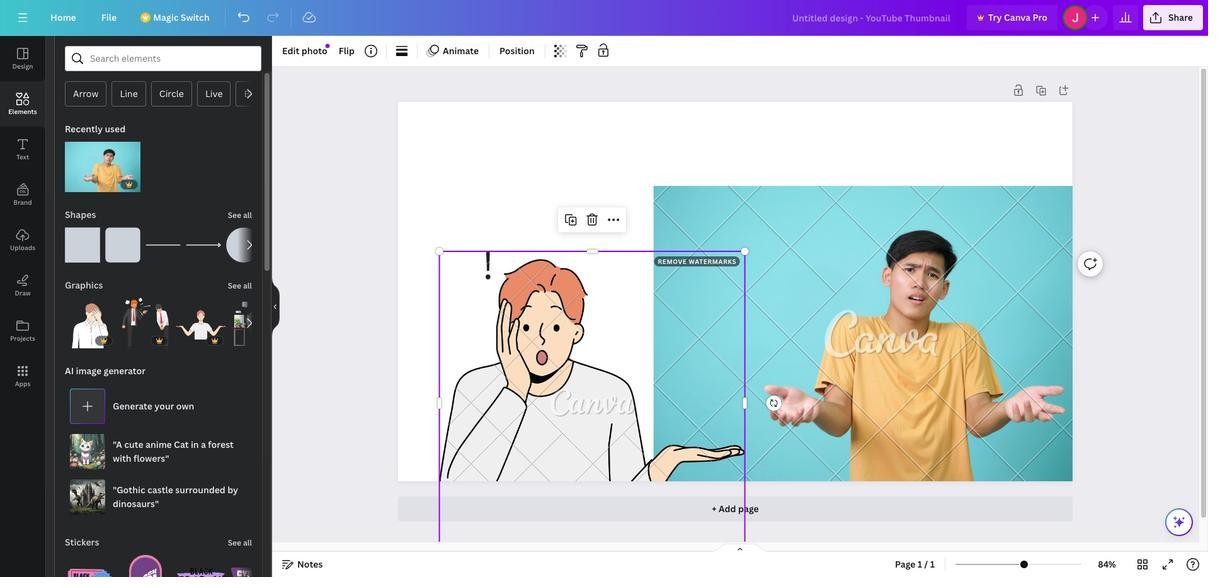 Task type: vqa. For each thing, say whether or not it's contained in the screenshot.
Man Resting His Hand on His Head image at bottom
yes



Task type: describe. For each thing, give the bounding box(es) containing it.
edit
[[282, 45, 300, 57]]

try canva pro button
[[967, 5, 1058, 30]]

shapes button
[[64, 202, 97, 227]]

"gothic castle surrounded by dinosaurs"
[[113, 484, 238, 510]]

generate
[[113, 400, 152, 412]]

+
[[712, 503, 717, 515]]

see all for graphics
[[228, 280, 252, 291]]

see for stickers
[[228, 538, 241, 548]]

edit photo
[[282, 45, 328, 57]]

84% button
[[1087, 555, 1128, 575]]

line button
[[112, 81, 146, 107]]

notes button
[[277, 555, 328, 575]]

ai image generator
[[65, 365, 146, 377]]

flip
[[339, 45, 355, 57]]

see for graphics
[[228, 280, 241, 291]]

apps
[[15, 379, 30, 388]]

design button
[[0, 36, 45, 81]]

line
[[120, 88, 138, 100]]

see for shapes
[[228, 210, 241, 221]]

page 1 / 1
[[896, 558, 935, 570]]

show pages image
[[710, 543, 771, 553]]

text
[[16, 153, 29, 161]]

rounded square image
[[105, 227, 141, 263]]

a
[[201, 439, 206, 451]]

uploads
[[10, 243, 35, 252]]

84%
[[1099, 558, 1117, 570]]

2 add this line to the canvas image from the left
[[186, 227, 221, 263]]

blur
[[244, 88, 262, 100]]

"a cute anime cat in a forest with flowers"
[[113, 439, 234, 464]]

canva assistant image
[[1172, 515, 1187, 530]]

share
[[1169, 11, 1194, 23]]

+ add page
[[712, 503, 759, 515]]

animate button
[[423, 41, 484, 61]]

try canva pro
[[989, 11, 1048, 23]]

page
[[896, 558, 916, 570]]

all for stickers
[[243, 538, 252, 548]]

circle button
[[151, 81, 192, 107]]

stickers
[[65, 536, 99, 548]]

cute
[[124, 439, 143, 451]]

elements
[[8, 107, 37, 116]]

flip button
[[334, 41, 360, 61]]

dinosaurs"
[[113, 498, 159, 510]]

position button
[[495, 41, 540, 61]]

draw
[[15, 289, 31, 297]]

notes
[[297, 558, 323, 570]]

square image
[[65, 227, 100, 263]]

add
[[719, 503, 736, 515]]

see all for shapes
[[228, 210, 252, 221]]

position
[[500, 45, 535, 57]]

projects button
[[0, 308, 45, 354]]

generator
[[104, 365, 146, 377]]

edit photo button
[[277, 41, 333, 61]]

animate
[[443, 45, 479, 57]]

generate your own
[[113, 400, 194, 412]]

+ add page button
[[399, 497, 1073, 522]]

uploads button
[[0, 217, 45, 263]]

Search elements search field
[[90, 47, 236, 71]]

/
[[925, 558, 928, 570]]

with
[[113, 452, 131, 464]]

recently used
[[65, 123, 126, 135]]

all for graphics
[[243, 280, 252, 291]]

new image
[[325, 44, 330, 48]]

see all button for shapes
[[227, 202, 253, 227]]

brand
[[13, 198, 32, 207]]

brand button
[[0, 172, 45, 217]]

see all button for stickers
[[227, 530, 253, 555]]

flowers"
[[134, 452, 169, 464]]

your
[[155, 400, 174, 412]]

"gothic
[[113, 484, 145, 496]]

text button
[[0, 127, 45, 172]]



Task type: locate. For each thing, give the bounding box(es) containing it.
cat
[[174, 439, 189, 451]]

3 see from the top
[[228, 538, 241, 548]]

add this line to the canvas image
[[146, 227, 181, 263], [186, 227, 221, 263]]

live
[[205, 88, 223, 100]]

0 horizontal spatial 1
[[918, 558, 923, 570]]

apps button
[[0, 354, 45, 399]]

see down "white circle shape" image
[[228, 280, 241, 291]]

2 vertical spatial all
[[243, 538, 252, 548]]

side panel tab list
[[0, 36, 45, 399]]

arrow
[[73, 88, 99, 100]]

image
[[76, 365, 102, 377]]

2 vertical spatial see
[[228, 538, 241, 548]]

man looking confused image
[[65, 142, 140, 192]]

2 all from the top
[[243, 280, 252, 291]]

see down by
[[228, 538, 241, 548]]

0 vertical spatial all
[[243, 210, 252, 221]]

pro
[[1033, 11, 1048, 23]]

remove watermarks
[[658, 257, 737, 266]]

1 see from the top
[[228, 210, 241, 221]]

2 vertical spatial see all
[[228, 538, 252, 548]]

canva
[[1004, 11, 1031, 23]]

1 vertical spatial see all
[[228, 280, 252, 291]]

magic
[[153, 11, 179, 23]]

try
[[989, 11, 1002, 23]]

home
[[50, 11, 76, 23]]

arrow button
[[65, 81, 107, 107]]

watermarks
[[689, 257, 737, 266]]

2 see all from the top
[[228, 280, 252, 291]]

magic switch button
[[132, 5, 220, 30]]

by
[[228, 484, 238, 496]]

blur button
[[236, 81, 270, 107]]

home link
[[40, 5, 86, 30]]

Design title text field
[[783, 5, 962, 30]]

all
[[243, 210, 252, 221], [243, 280, 252, 291], [243, 538, 252, 548]]

2 see all button from the top
[[227, 273, 253, 298]]

1 add this line to the canvas image from the left
[[146, 227, 181, 263]]

projects
[[10, 334, 35, 343]]

1 see all from the top
[[228, 210, 252, 221]]

0 vertical spatial see all
[[228, 210, 252, 221]]

see all down "white circle shape" image
[[228, 280, 252, 291]]

main menu bar
[[0, 0, 1209, 36]]

ai
[[65, 365, 74, 377]]

2 1 from the left
[[931, 558, 935, 570]]

used
[[105, 123, 126, 135]]

forest
[[208, 439, 234, 451]]

0 vertical spatial see
[[228, 210, 241, 221]]

see all down by
[[228, 538, 252, 548]]

3 see all from the top
[[228, 538, 252, 548]]

see all for stickers
[[228, 538, 252, 548]]

1 1 from the left
[[918, 558, 923, 570]]

remove watermarks button
[[654, 256, 740, 267]]

1 right /
[[931, 558, 935, 570]]

anime
[[146, 439, 172, 451]]

see all up "white circle shape" image
[[228, 210, 252, 221]]

1 all from the top
[[243, 210, 252, 221]]

man resting his hand on his head image
[[65, 298, 115, 348]]

elements button
[[0, 81, 45, 127]]

live button
[[197, 81, 231, 107]]

all for shapes
[[243, 210, 252, 221]]

photo
[[302, 45, 328, 57]]

0 vertical spatial see all button
[[227, 202, 253, 227]]

1 vertical spatial all
[[243, 280, 252, 291]]

recently
[[65, 123, 103, 135]]

see
[[228, 210, 241, 221], [228, 280, 241, 291], [228, 538, 241, 548]]

file
[[101, 11, 117, 23]]

surrounded
[[175, 484, 226, 496]]

stickers button
[[64, 530, 100, 555]]

1
[[918, 558, 923, 570], [931, 558, 935, 570]]

hide image
[[272, 276, 280, 337]]

magic switch
[[153, 11, 210, 23]]

remove
[[658, 257, 687, 266]]

see all button
[[227, 202, 253, 227], [227, 273, 253, 298], [227, 530, 253, 555]]

1 horizontal spatial 1
[[931, 558, 935, 570]]

graphics button
[[64, 273, 104, 298]]

design
[[12, 62, 33, 71]]

confused man comparing options image
[[176, 298, 226, 348]]

page
[[739, 503, 759, 515]]

white circle shape image
[[226, 227, 262, 263]]

1 vertical spatial see all button
[[227, 273, 253, 298]]

group
[[65, 134, 140, 192], [65, 220, 100, 263], [105, 220, 141, 263], [226, 227, 262, 263], [65, 291, 115, 348], [120, 291, 171, 348], [176, 291, 226, 348], [231, 298, 282, 348], [65, 548, 115, 577], [120, 548, 171, 577], [176, 555, 226, 577], [231, 555, 282, 577]]

busy businessman hard working on his desk in office with laptop and computer. image
[[231, 298, 282, 348]]

boss feeling angry and blames his employee. image
[[120, 298, 171, 348]]

switch
[[181, 11, 210, 23]]

3 all from the top
[[243, 538, 252, 548]]

0 horizontal spatial add this line to the canvas image
[[146, 227, 181, 263]]

castle
[[147, 484, 173, 496]]

see up "white circle shape" image
[[228, 210, 241, 221]]

in
[[191, 439, 199, 451]]

1 vertical spatial see
[[228, 280, 241, 291]]

circle
[[159, 88, 184, 100]]

share button
[[1144, 5, 1204, 30]]

see all button for graphics
[[227, 273, 253, 298]]

add this line to the canvas image left "white circle shape" image
[[186, 227, 221, 263]]

3 see all button from the top
[[227, 530, 253, 555]]

see all
[[228, 210, 252, 221], [228, 280, 252, 291], [228, 538, 252, 548]]

1 see all button from the top
[[227, 202, 253, 227]]

2 vertical spatial see all button
[[227, 530, 253, 555]]

graphics
[[65, 279, 103, 291]]

1 horizontal spatial add this line to the canvas image
[[186, 227, 221, 263]]

2 see from the top
[[228, 280, 241, 291]]

add this line to the canvas image right rounded square image
[[146, 227, 181, 263]]

own
[[176, 400, 194, 412]]

file button
[[91, 5, 127, 30]]

shapes
[[65, 209, 96, 221]]

1 left /
[[918, 558, 923, 570]]

draw button
[[0, 263, 45, 308]]

"a
[[113, 439, 122, 451]]



